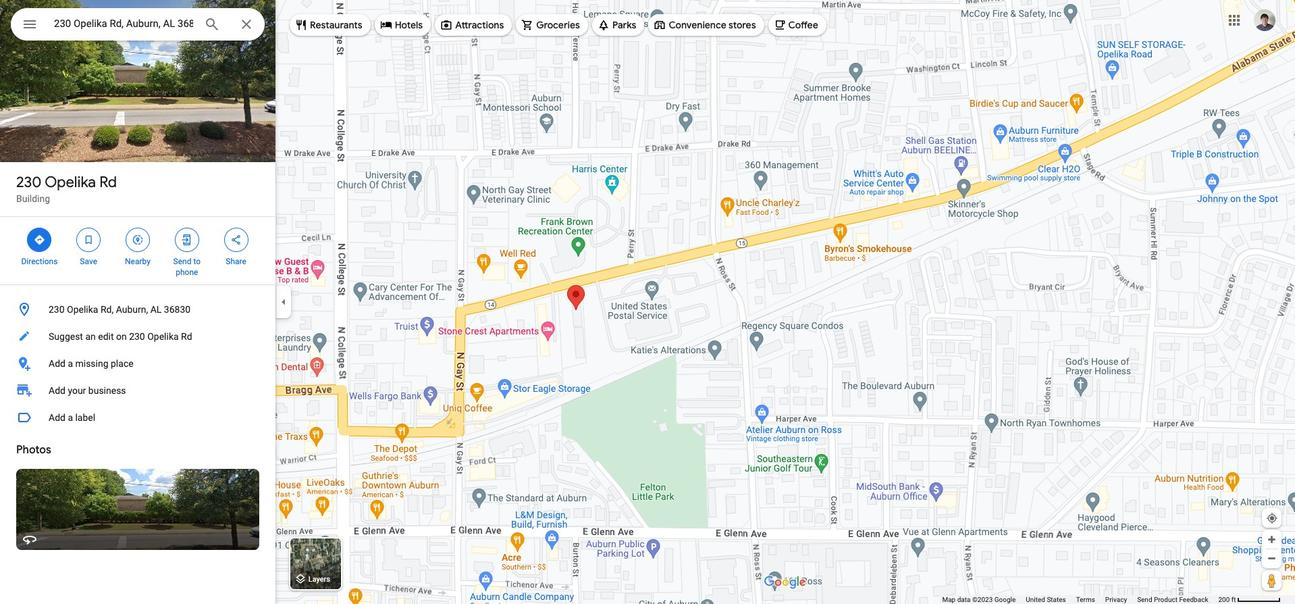 Task type: describe. For each thing, give the bounding box(es) containing it.
feedback
[[1180, 596, 1209, 603]]

nearby
[[125, 257, 151, 266]]

ft
[[1232, 596, 1237, 603]]

convenience stores
[[669, 19, 756, 31]]

suggest
[[49, 331, 83, 342]]

footer inside google maps element
[[943, 595, 1219, 604]]

attractions button
[[435, 9, 512, 41]]

attractions
[[456, 19, 504, 31]]

add a label
[[49, 412, 95, 423]]

2 horizontal spatial 230
[[129, 331, 145, 342]]

product
[[1155, 596, 1178, 603]]

on
[[116, 331, 127, 342]]

add for add a label
[[49, 412, 65, 423]]

edit
[[98, 331, 114, 342]]

auburn,
[[116, 304, 148, 315]]

opelika for rd,
[[67, 304, 98, 315]]

privacy button
[[1106, 595, 1128, 604]]

map data ©2023 google
[[943, 596, 1016, 603]]

send to phone
[[173, 257, 201, 277]]

photos
[[16, 443, 51, 457]]

36830
[[164, 304, 191, 315]]

add for add your business
[[49, 385, 65, 396]]

united states
[[1027, 596, 1067, 603]]

add a label button
[[0, 404, 276, 431]]

directions
[[21, 257, 58, 266]]

label
[[75, 412, 95, 423]]

 button
[[11, 8, 49, 43]]

terms button
[[1077, 595, 1096, 604]]

opelika for rd
[[45, 173, 96, 192]]

data
[[958, 596, 971, 603]]

your
[[68, 385, 86, 396]]

restaurants
[[310, 19, 363, 31]]

send for send product feedback
[[1138, 596, 1153, 603]]

phone
[[176, 268, 198, 277]]


[[83, 232, 95, 247]]

suggest an edit on 230 opelika rd button
[[0, 323, 276, 350]]

save
[[80, 257, 97, 266]]

send product feedback
[[1138, 596, 1209, 603]]

coffee
[[789, 19, 819, 31]]

230 opelika rd, auburn, al 36830 button
[[0, 296, 276, 323]]

200 ft
[[1219, 596, 1237, 603]]

a for label
[[68, 412, 73, 423]]

200
[[1219, 596, 1231, 603]]

230 opelika rd main content
[[0, 0, 276, 604]]

add a missing place
[[49, 358, 134, 369]]

missing
[[75, 358, 108, 369]]

show street view coverage image
[[1263, 570, 1282, 591]]

a for missing
[[68, 358, 73, 369]]

parks button
[[593, 9, 645, 41]]

send for send to phone
[[173, 257, 192, 266]]

©2023
[[973, 596, 993, 603]]

add your business link
[[0, 377, 276, 404]]

groceries button
[[516, 9, 588, 41]]



Task type: locate. For each thing, give the bounding box(es) containing it.
230 right on
[[129, 331, 145, 342]]

rd inside button
[[181, 331, 192, 342]]

al
[[150, 304, 162, 315]]

230 Opelika Rd, Auburn, AL 36830 field
[[11, 8, 265, 41]]

convenience stores button
[[649, 9, 765, 41]]

states
[[1048, 596, 1067, 603]]

1 add from the top
[[49, 358, 65, 369]]

1 vertical spatial send
[[1138, 596, 1153, 603]]

0 horizontal spatial rd
[[99, 173, 117, 192]]

2 vertical spatial add
[[49, 412, 65, 423]]

opelika up building
[[45, 173, 96, 192]]

united
[[1027, 596, 1046, 603]]

0 vertical spatial a
[[68, 358, 73, 369]]

united states button
[[1027, 595, 1067, 604]]

send inside send to phone
[[173, 257, 192, 266]]

restaurants button
[[290, 9, 371, 41]]

3 add from the top
[[49, 412, 65, 423]]

add left your
[[49, 385, 65, 396]]

2 a from the top
[[68, 412, 73, 423]]


[[181, 232, 193, 247]]

opelika down al
[[147, 331, 179, 342]]

privacy
[[1106, 596, 1128, 603]]

add
[[49, 358, 65, 369], [49, 385, 65, 396], [49, 412, 65, 423]]

1 horizontal spatial rd
[[181, 331, 192, 342]]

a left label
[[68, 412, 73, 423]]

footer
[[943, 595, 1219, 604]]

a inside button
[[68, 412, 73, 423]]

a inside button
[[68, 358, 73, 369]]

rd inside 230 opelika rd building
[[99, 173, 117, 192]]

send product feedback button
[[1138, 595, 1209, 604]]

None field
[[54, 16, 193, 32]]

suggest an edit on 230 opelika rd
[[49, 331, 192, 342]]

parks
[[613, 19, 637, 31]]

230 for rd
[[16, 173, 42, 192]]

1 horizontal spatial 230
[[49, 304, 65, 315]]


[[33, 232, 46, 247]]

add down suggest
[[49, 358, 65, 369]]

0 horizontal spatial 230
[[16, 173, 42, 192]]

0 vertical spatial add
[[49, 358, 65, 369]]

230 opelika rd building
[[16, 173, 117, 204]]

actions for 230 opelika rd region
[[0, 217, 276, 284]]

building
[[16, 193, 50, 204]]

1 vertical spatial rd
[[181, 331, 192, 342]]

layers
[[309, 575, 330, 584]]

google
[[995, 596, 1016, 603]]

footer containing map data ©2023 google
[[943, 595, 1219, 604]]

google account: nolan park  
(nolan.park@adept.ai) image
[[1255, 9, 1276, 31]]

show your location image
[[1267, 512, 1279, 524]]

1 horizontal spatial send
[[1138, 596, 1153, 603]]

230 up building
[[16, 173, 42, 192]]

stores
[[729, 19, 756, 31]]

230
[[16, 173, 42, 192], [49, 304, 65, 315], [129, 331, 145, 342]]

add inside button
[[49, 358, 65, 369]]

1 vertical spatial 230
[[49, 304, 65, 315]]


[[230, 232, 242, 247]]

coffee button
[[769, 9, 827, 41]]

rd,
[[101, 304, 114, 315]]

convenience
[[669, 19, 727, 31]]

business
[[88, 385, 126, 396]]

send left product
[[1138, 596, 1153, 603]]

add inside button
[[49, 412, 65, 423]]

a left missing
[[68, 358, 73, 369]]

rd
[[99, 173, 117, 192], [181, 331, 192, 342]]

to
[[193, 257, 201, 266]]

0 vertical spatial send
[[173, 257, 192, 266]]

opelika inside 230 opelika rd building
[[45, 173, 96, 192]]

terms
[[1077, 596, 1096, 603]]

hotels
[[395, 19, 423, 31]]

2 vertical spatial 230
[[129, 331, 145, 342]]

add left label
[[49, 412, 65, 423]]

230 up suggest
[[49, 304, 65, 315]]

opelika left rd,
[[67, 304, 98, 315]]

share
[[226, 257, 247, 266]]

none field inside 230 opelika rd, auburn, al 36830 'field'
[[54, 16, 193, 32]]

an
[[85, 331, 96, 342]]

200 ft button
[[1219, 596, 1282, 603]]

1 vertical spatial add
[[49, 385, 65, 396]]

0 vertical spatial opelika
[[45, 173, 96, 192]]

230 for rd,
[[49, 304, 65, 315]]

2 vertical spatial opelika
[[147, 331, 179, 342]]


[[22, 15, 38, 34]]

1 a from the top
[[68, 358, 73, 369]]

hotels button
[[375, 9, 431, 41]]

zoom out image
[[1268, 553, 1278, 564]]

send
[[173, 257, 192, 266], [1138, 596, 1153, 603]]

send inside 'button'
[[1138, 596, 1153, 603]]

add for add a missing place
[[49, 358, 65, 369]]

1 vertical spatial a
[[68, 412, 73, 423]]

add a missing place button
[[0, 350, 276, 377]]

 search field
[[11, 8, 265, 43]]

0 horizontal spatial send
[[173, 257, 192, 266]]

230 inside 230 opelika rd building
[[16, 173, 42, 192]]

groceries
[[537, 19, 580, 31]]

zoom in image
[[1268, 534, 1278, 545]]

collapse side panel image
[[276, 295, 291, 309]]

google maps element
[[0, 0, 1296, 604]]

add your business
[[49, 385, 126, 396]]

place
[[111, 358, 134, 369]]

map
[[943, 596, 956, 603]]

2 add from the top
[[49, 385, 65, 396]]

1 vertical spatial opelika
[[67, 304, 98, 315]]


[[132, 232, 144, 247]]

send up phone
[[173, 257, 192, 266]]

0 vertical spatial rd
[[99, 173, 117, 192]]

a
[[68, 358, 73, 369], [68, 412, 73, 423]]

0 vertical spatial 230
[[16, 173, 42, 192]]

opelika
[[45, 173, 96, 192], [67, 304, 98, 315], [147, 331, 179, 342]]

230 opelika rd, auburn, al 36830
[[49, 304, 191, 315]]



Task type: vqa. For each thing, say whether or not it's contained in the screenshot.


